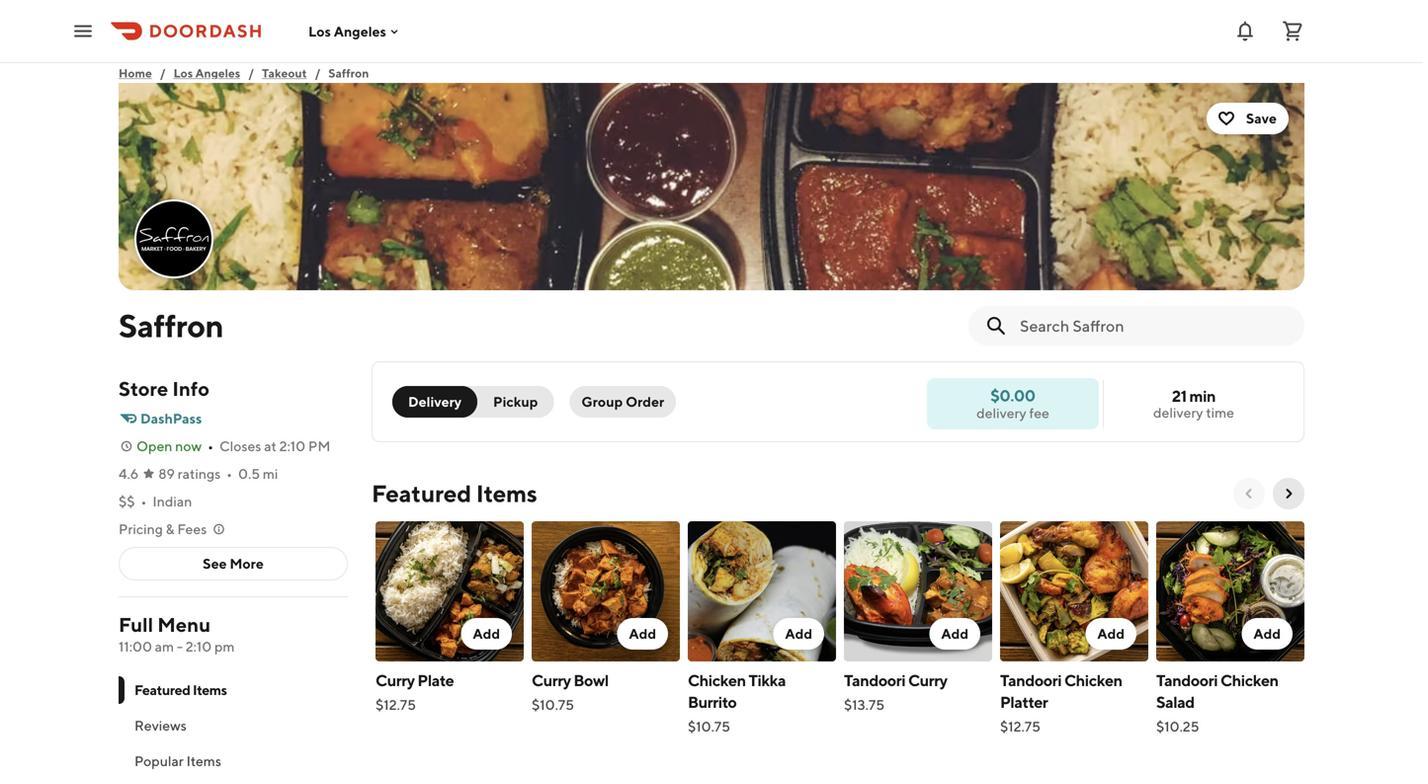 Task type: vqa. For each thing, say whether or not it's contained in the screenshot.


Task type: describe. For each thing, give the bounding box(es) containing it.
3 / from the left
[[315, 66, 320, 80]]

open now
[[136, 438, 202, 455]]

$0.00
[[991, 386, 1035, 405]]

&
[[166, 521, 175, 538]]

$10.75 inside curry bowl $10.75
[[532, 697, 574, 714]]

next button of carousel image
[[1281, 486, 1297, 502]]

menu
[[157, 614, 211, 637]]

fee
[[1029, 405, 1049, 421]]

chicken inside chicken tikka burrito $10.75
[[688, 672, 746, 690]]

89 ratings •
[[158, 466, 232, 482]]

0 vertical spatial •
[[208, 438, 213, 455]]

order
[[626, 394, 664, 410]]

1 / from the left
[[160, 66, 166, 80]]

home / los angeles / takeout / saffron
[[119, 66, 369, 80]]

curry inside 'tandoori curry $13.75'
[[908, 672, 947, 690]]

previous button of carousel image
[[1241, 486, 1257, 502]]

time
[[1206, 405, 1234, 421]]

takeout link
[[262, 63, 307, 83]]

$0.00 delivery fee
[[977, 386, 1049, 421]]

pricing & fees
[[119, 521, 207, 538]]

closes
[[219, 438, 261, 455]]

add for tandoori chicken platter
[[1097, 626, 1125, 642]]

1 vertical spatial items
[[193, 682, 227, 699]]

chicken for tandoori chicken salad
[[1221, 672, 1279, 690]]

featured inside heading
[[372, 480, 471, 508]]

Delivery radio
[[392, 386, 477, 418]]

curry bowl $10.75
[[532, 672, 609, 714]]

info
[[172, 378, 210, 401]]

$10.75 inside chicken tikka burrito $10.75
[[688, 719, 730, 735]]

89
[[158, 466, 175, 482]]

0.5 mi
[[238, 466, 278, 482]]

$$
[[119, 494, 135, 510]]

pm
[[308, 438, 330, 455]]

• closes at 2:10 pm
[[208, 438, 330, 455]]

indian
[[153, 494, 192, 510]]

curry plate image
[[376, 522, 524, 662]]

mi
[[263, 466, 278, 482]]

2:10 inside full menu 11:00 am - 2:10 pm
[[185, 639, 212, 655]]

platter
[[1000, 693, 1048, 712]]

store info
[[119, 378, 210, 401]]

add button for curry bowl
[[617, 619, 668, 650]]

add button for chicken tikka burrito
[[773, 619, 824, 650]]

Item Search search field
[[1020, 315, 1289, 337]]

order methods option group
[[392, 386, 554, 418]]

full
[[119, 614, 153, 637]]

add button for tandoori chicken salad
[[1242, 619, 1293, 650]]

home
[[119, 66, 152, 80]]

tandoori for salad
[[1156, 672, 1218, 690]]

pickup
[[493, 394, 538, 410]]

reviews button
[[119, 709, 348, 744]]

group
[[582, 394, 623, 410]]

$10.25
[[1156, 719, 1199, 735]]

chicken tikka burrito image
[[688, 522, 836, 662]]

curry for curry bowl
[[532, 672, 571, 690]]

tandoori for $13.75
[[844, 672, 905, 690]]

0 items, open order cart image
[[1281, 19, 1305, 43]]

los angeles link
[[174, 63, 240, 83]]

add for chicken tikka burrito
[[785, 626, 812, 642]]

$12.75 inside tandoori chicken platter $12.75
[[1000, 719, 1041, 735]]

0 vertical spatial featured items
[[372, 480, 537, 508]]

curry for curry plate
[[376, 672, 415, 690]]

tandoori chicken platter image
[[1000, 522, 1148, 662]]

delivery
[[408, 394, 462, 410]]

add for curry plate
[[473, 626, 500, 642]]

$$ • indian
[[119, 494, 192, 510]]

tandoori for platter
[[1000, 672, 1062, 690]]



Task type: locate. For each thing, give the bounding box(es) containing it.
curry bowl image
[[532, 522, 680, 662]]

open menu image
[[71, 19, 95, 43]]

0 vertical spatial saffron
[[328, 66, 369, 80]]

saffron
[[328, 66, 369, 80], [119, 307, 224, 344]]

featured up reviews
[[134, 682, 190, 699]]

• right $$
[[141, 494, 147, 510]]

chicken tikka burrito $10.75
[[688, 672, 786, 735]]

pm
[[214, 639, 235, 655]]

tandoori inside tandoori chicken platter $12.75
[[1000, 672, 1062, 690]]

delivery
[[1153, 405, 1203, 421], [977, 405, 1026, 421]]

popular items
[[134, 754, 221, 770]]

4.6
[[119, 466, 139, 482]]

1 horizontal spatial 2:10
[[279, 438, 306, 455]]

more
[[230, 556, 264, 572]]

at
[[264, 438, 277, 455]]

6 add button from the left
[[1242, 619, 1293, 650]]

0 horizontal spatial $12.75
[[376, 697, 416, 714]]

1 vertical spatial •
[[226, 466, 232, 482]]

2 / from the left
[[248, 66, 254, 80]]

chicken up the 'burrito'
[[688, 672, 746, 690]]

21
[[1172, 387, 1187, 406]]

tandoori
[[844, 672, 905, 690], [1000, 672, 1062, 690], [1156, 672, 1218, 690]]

save button
[[1207, 103, 1289, 134]]

curry inside curry bowl $10.75
[[532, 672, 571, 690]]

1 vertical spatial featured items
[[134, 682, 227, 699]]

items up reviews button
[[193, 682, 227, 699]]

popular items button
[[119, 744, 348, 774]]

0 horizontal spatial featured
[[134, 682, 190, 699]]

0 horizontal spatial /
[[160, 66, 166, 80]]

los
[[308, 23, 331, 39], [174, 66, 193, 80]]

los angeles
[[308, 23, 386, 39]]

1 horizontal spatial tandoori
[[1000, 672, 1062, 690]]

21 min delivery time
[[1153, 387, 1234, 421]]

2 horizontal spatial •
[[226, 466, 232, 482]]

ratings
[[178, 466, 221, 482]]

1 chicken from the left
[[688, 672, 746, 690]]

group order
[[582, 394, 664, 410]]

featured
[[372, 480, 471, 508], [134, 682, 190, 699]]

2 horizontal spatial tandoori
[[1156, 672, 1218, 690]]

1 horizontal spatial curry
[[532, 672, 571, 690]]

0 vertical spatial $10.75
[[532, 697, 574, 714]]

/ right takeout
[[315, 66, 320, 80]]

items inside popular items button
[[186, 754, 221, 770]]

add button
[[461, 619, 512, 650], [617, 619, 668, 650], [773, 619, 824, 650], [929, 619, 980, 650], [1086, 619, 1137, 650], [1242, 619, 1293, 650]]

1 vertical spatial $12.75
[[1000, 719, 1041, 735]]

delivery inside the 21 min delivery time
[[1153, 405, 1203, 421]]

curry inside curry plate $12.75
[[376, 672, 415, 690]]

delivery inside '$0.00 delivery fee'
[[977, 405, 1026, 421]]

2 vertical spatial •
[[141, 494, 147, 510]]

1 horizontal spatial delivery
[[1153, 405, 1203, 421]]

0 vertical spatial $12.75
[[376, 697, 416, 714]]

tandoori curry image
[[844, 522, 992, 662]]

chicken down the tandoori chicken platter image
[[1064, 672, 1122, 690]]

reviews
[[134, 718, 187, 734]]

add button for curry plate
[[461, 619, 512, 650]]

chicken for tandoori chicken platter
[[1064, 672, 1122, 690]]

•
[[208, 438, 213, 455], [226, 466, 232, 482], [141, 494, 147, 510]]

2 tandoori from the left
[[1000, 672, 1062, 690]]

see more
[[203, 556, 264, 572]]

1 horizontal spatial /
[[248, 66, 254, 80]]

featured items
[[372, 480, 537, 508], [134, 682, 227, 699]]

min
[[1189, 387, 1216, 406]]

5 add button from the left
[[1086, 619, 1137, 650]]

salad
[[1156, 693, 1195, 712]]

tikka
[[749, 672, 786, 690]]

2 curry from the left
[[532, 672, 571, 690]]

tandoori up '$13.75'
[[844, 672, 905, 690]]

2 horizontal spatial /
[[315, 66, 320, 80]]

items inside featured items heading
[[476, 480, 537, 508]]

curry
[[376, 672, 415, 690], [532, 672, 571, 690], [908, 672, 947, 690]]

4 add from the left
[[941, 626, 969, 642]]

tandoori chicken platter $12.75
[[1000, 672, 1122, 735]]

featured items up reviews
[[134, 682, 227, 699]]

saffron image
[[119, 83, 1305, 291], [136, 202, 211, 277]]

0 horizontal spatial featured items
[[134, 682, 227, 699]]

tandoori up salad
[[1156, 672, 1218, 690]]

0 horizontal spatial saffron
[[119, 307, 224, 344]]

items
[[476, 480, 537, 508], [193, 682, 227, 699], [186, 754, 221, 770]]

angeles
[[334, 23, 386, 39], [195, 66, 240, 80]]

$10.75 down bowl
[[532, 697, 574, 714]]

pricing
[[119, 521, 163, 538]]

see more button
[[120, 548, 347, 580]]

2:10
[[279, 438, 306, 455], [185, 639, 212, 655]]

open
[[136, 438, 172, 455]]

2:10 right -
[[185, 639, 212, 655]]

6 add from the left
[[1254, 626, 1281, 642]]

$10.75 down the 'burrito'
[[688, 719, 730, 735]]

notification bell image
[[1233, 19, 1257, 43]]

0 horizontal spatial los
[[174, 66, 193, 80]]

1 horizontal spatial angeles
[[334, 23, 386, 39]]

fees
[[177, 521, 207, 538]]

now
[[175, 438, 202, 455]]

0 horizontal spatial tandoori
[[844, 672, 905, 690]]

group order button
[[570, 386, 676, 418]]

curry down tandoori curry image
[[908, 672, 947, 690]]

3 curry from the left
[[908, 672, 947, 690]]

0 vertical spatial featured
[[372, 480, 471, 508]]

bowl
[[574, 672, 609, 690]]

3 add from the left
[[785, 626, 812, 642]]

1 tandoori from the left
[[844, 672, 905, 690]]

1 horizontal spatial $10.75
[[688, 719, 730, 735]]

featured items down order methods option group
[[372, 480, 537, 508]]

/ left takeout
[[248, 66, 254, 80]]

2 chicken from the left
[[1064, 672, 1122, 690]]

curry left bowl
[[532, 672, 571, 690]]

add for curry bowl
[[629, 626, 656, 642]]

1 horizontal spatial featured
[[372, 480, 471, 508]]

0 vertical spatial 2:10
[[279, 438, 306, 455]]

1 vertical spatial angeles
[[195, 66, 240, 80]]

2 vertical spatial items
[[186, 754, 221, 770]]

3 tandoori from the left
[[1156, 672, 1218, 690]]

pricing & fees button
[[119, 520, 227, 540]]

$13.75
[[844, 697, 885, 714]]

1 horizontal spatial los
[[308, 23, 331, 39]]

1 add from the left
[[473, 626, 500, 642]]

0 vertical spatial items
[[476, 480, 537, 508]]

$10.75
[[532, 697, 574, 714], [688, 719, 730, 735]]

full menu 11:00 am - 2:10 pm
[[119, 614, 235, 655]]

1 horizontal spatial $12.75
[[1000, 719, 1041, 735]]

tandoori inside tandoori chicken salad $10.25
[[1156, 672, 1218, 690]]

save
[[1246, 110, 1277, 126]]

tandoori inside 'tandoori curry $13.75'
[[844, 672, 905, 690]]

0 horizontal spatial delivery
[[977, 405, 1026, 421]]

1 add button from the left
[[461, 619, 512, 650]]

home link
[[119, 63, 152, 83]]

featured down delivery option
[[372, 480, 471, 508]]

los up home / los angeles / takeout / saffron
[[308, 23, 331, 39]]

$12.75 inside curry plate $12.75
[[376, 697, 416, 714]]

see
[[203, 556, 227, 572]]

• right now
[[208, 438, 213, 455]]

/
[[160, 66, 166, 80], [248, 66, 254, 80], [315, 66, 320, 80]]

3 chicken from the left
[[1221, 672, 1279, 690]]

1 horizontal spatial featured items
[[372, 480, 537, 508]]

1 vertical spatial los
[[174, 66, 193, 80]]

0 horizontal spatial •
[[141, 494, 147, 510]]

delivery left fee
[[977, 405, 1026, 421]]

add for tandoori chicken salad
[[1254, 626, 1281, 642]]

$12.75
[[376, 697, 416, 714], [1000, 719, 1041, 735]]

5 add from the left
[[1097, 626, 1125, 642]]

store
[[119, 378, 168, 401]]

2:10 right at
[[279, 438, 306, 455]]

tandoori chicken salad image
[[1156, 522, 1305, 662]]

0 horizontal spatial curry
[[376, 672, 415, 690]]

burrito
[[688, 693, 737, 712]]

1 curry from the left
[[376, 672, 415, 690]]

4 add button from the left
[[929, 619, 980, 650]]

0 horizontal spatial $10.75
[[532, 697, 574, 714]]

0 horizontal spatial angeles
[[195, 66, 240, 80]]

11:00
[[119, 639, 152, 655]]

tandoori up platter at the bottom of the page
[[1000, 672, 1062, 690]]

saffron down los angeles
[[328, 66, 369, 80]]

add button for tandoori chicken platter
[[1086, 619, 1137, 650]]

1 horizontal spatial •
[[208, 438, 213, 455]]

items down pickup option
[[476, 480, 537, 508]]

1 vertical spatial featured
[[134, 682, 190, 699]]

chicken down tandoori chicken salad image
[[1221, 672, 1279, 690]]

am
[[155, 639, 174, 655]]

tandoori chicken salad $10.25
[[1156, 672, 1279, 735]]

featured items heading
[[372, 478, 537, 510]]

1 horizontal spatial chicken
[[1064, 672, 1122, 690]]

add for tandoori curry
[[941, 626, 969, 642]]

1 vertical spatial 2:10
[[185, 639, 212, 655]]

takeout
[[262, 66, 307, 80]]

0 vertical spatial angeles
[[334, 23, 386, 39]]

chicken inside tandoori chicken salad $10.25
[[1221, 672, 1279, 690]]

0.5
[[238, 466, 260, 482]]

chicken inside tandoori chicken platter $12.75
[[1064, 672, 1122, 690]]

curry left plate at the bottom left of page
[[376, 672, 415, 690]]

-
[[177, 639, 183, 655]]

add
[[473, 626, 500, 642], [629, 626, 656, 642], [785, 626, 812, 642], [941, 626, 969, 642], [1097, 626, 1125, 642], [1254, 626, 1281, 642]]

delivery left "time"
[[1153, 405, 1203, 421]]

1 vertical spatial saffron
[[119, 307, 224, 344]]

items right popular
[[186, 754, 221, 770]]

• left 0.5
[[226, 466, 232, 482]]

chicken
[[688, 672, 746, 690], [1064, 672, 1122, 690], [1221, 672, 1279, 690]]

curry plate $12.75
[[376, 672, 454, 714]]

0 horizontal spatial chicken
[[688, 672, 746, 690]]

2 add from the left
[[629, 626, 656, 642]]

popular
[[134, 754, 184, 770]]

Pickup radio
[[466, 386, 554, 418]]

0 horizontal spatial 2:10
[[185, 639, 212, 655]]

2 horizontal spatial curry
[[908, 672, 947, 690]]

tandoori curry $13.75
[[844, 672, 947, 714]]

plate
[[417, 672, 454, 690]]

/ right home
[[160, 66, 166, 80]]

saffron up 'store info'
[[119, 307, 224, 344]]

3 add button from the left
[[773, 619, 824, 650]]

2 horizontal spatial chicken
[[1221, 672, 1279, 690]]

2 add button from the left
[[617, 619, 668, 650]]

1 vertical spatial $10.75
[[688, 719, 730, 735]]

dashpass
[[140, 411, 202, 427]]

los right home link
[[174, 66, 193, 80]]

0 vertical spatial los
[[308, 23, 331, 39]]

los angeles button
[[308, 23, 402, 39]]

1 horizontal spatial saffron
[[328, 66, 369, 80]]

add button for tandoori curry
[[929, 619, 980, 650]]



